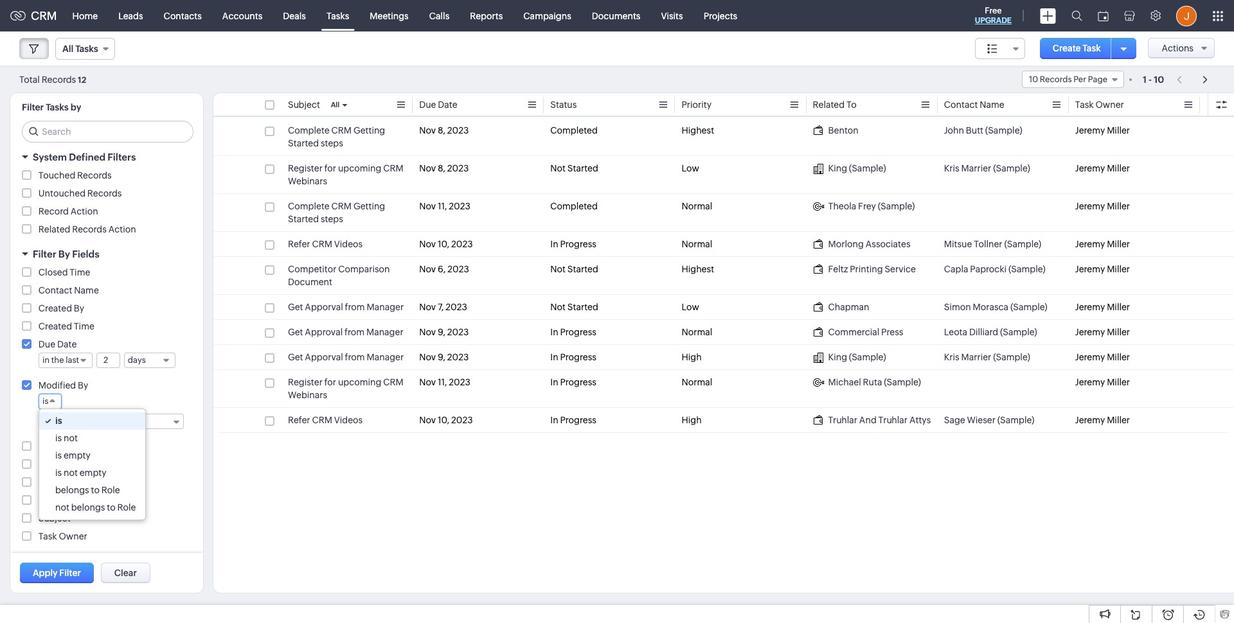 Task type: describe. For each thing, give the bounding box(es) containing it.
related records action
[[38, 224, 136, 235]]

0 horizontal spatial status
[[38, 496, 65, 506]]

1 horizontal spatial due
[[419, 100, 436, 110]]

service
[[885, 264, 916, 274]]

projects
[[704, 11, 737, 21]]

0 vertical spatial to
[[847, 100, 857, 110]]

is inside field
[[42, 397, 48, 406]]

2023 for commercial press "link"
[[447, 327, 469, 337]]

get approval from manager link
[[288, 326, 403, 339]]

0 horizontal spatial date
[[57, 339, 77, 350]]

high for king (sample)
[[682, 352, 702, 363]]

crm link
[[10, 9, 57, 22]]

1 vertical spatial to
[[107, 503, 116, 513]]

apporval for nov 7, 2023
[[305, 302, 343, 312]]

steps for nov 11, 2023
[[321, 214, 343, 224]]

comparison
[[338, 264, 390, 274]]

capla paprocki (sample)
[[944, 264, 1046, 274]]

kris marrier (sample) link for high
[[944, 351, 1030, 364]]

in progress for commercial
[[550, 327, 596, 337]]

1
[[1143, 74, 1147, 85]]

11, for register for upcoming crm webinars
[[438, 377, 447, 388]]

filters
[[108, 152, 136, 163]]

Search text field
[[22, 121, 193, 142]]

butt
[[966, 125, 984, 136]]

1 vertical spatial priority
[[38, 460, 68, 470]]

create
[[1053, 43, 1081, 53]]

1 vertical spatial belongs
[[71, 503, 105, 513]]

chapman link
[[813, 301, 869, 314]]

mitsue tollner (sample) link
[[944, 238, 1041, 251]]

refer crm videos link for normal
[[288, 238, 363, 251]]

1 horizontal spatial owner
[[1096, 100, 1124, 110]]

nov 9, 2023 for get apporval from manager
[[419, 352, 469, 363]]

documents
[[592, 11, 641, 21]]

truhlar and truhlar attys
[[828, 415, 931, 426]]

progress for truhlar and truhlar attys
[[560, 415, 596, 426]]

manager for low
[[367, 302, 404, 312]]

capla paprocki (sample) link
[[944, 263, 1046, 276]]

is empty
[[55, 451, 91, 461]]

morlong
[[828, 239, 864, 249]]

tasks link
[[316, 0, 360, 31]]

register for upcoming crm webinars for nov 8, 2023
[[288, 163, 404, 186]]

system defined filters
[[33, 152, 136, 163]]

michael ruta (sample)
[[828, 377, 921, 388]]

apply
[[33, 568, 58, 579]]

(sample) right frey
[[878, 201, 915, 211]]

9 miller from the top
[[1107, 377, 1130, 388]]

not started for nov 6, 2023
[[550, 264, 598, 274]]

1 horizontal spatial contact name
[[944, 100, 1005, 110]]

upcoming for nov 8, 2023
[[338, 163, 381, 174]]

records for untouched
[[87, 188, 122, 199]]

miller for high's kris marrier (sample) "link"
[[1107, 352, 1130, 363]]

deals link
[[273, 0, 316, 31]]

1 - 10
[[1143, 74, 1164, 85]]

nov 6, 2023
[[419, 264, 469, 274]]

printing
[[850, 264, 883, 274]]

is field
[[39, 394, 62, 409]]

(sample) right ruta
[[884, 377, 921, 388]]

3 miller from the top
[[1107, 201, 1130, 211]]

0 vertical spatial related
[[813, 100, 845, 110]]

upgrade
[[975, 16, 1012, 25]]

king (sample) link for low
[[813, 162, 886, 175]]

refer for high
[[288, 415, 310, 426]]

2023 for 'chapman' link
[[446, 302, 467, 312]]

system defined filters button
[[10, 146, 203, 168]]

morasca
[[973, 302, 1009, 312]]

(sample) up frey
[[849, 163, 886, 174]]

started for for
[[567, 163, 598, 174]]

calls
[[429, 11, 450, 21]]

marrier for low
[[961, 163, 991, 174]]

not for nov 7, 2023
[[550, 302, 566, 312]]

8, for register for upcoming crm webinars
[[438, 163, 445, 174]]

reports
[[470, 11, 503, 21]]

miller for capla paprocki (sample) link
[[1107, 264, 1130, 274]]

closed
[[38, 267, 68, 278]]

belongs to role
[[55, 485, 120, 496]]

is not empty
[[55, 468, 106, 478]]

1 vertical spatial contact name
[[38, 285, 99, 296]]

8 nov from the top
[[419, 352, 436, 363]]

modified by
[[38, 381, 88, 391]]

touched
[[38, 170, 75, 181]]

register for nov 8, 2023
[[288, 163, 323, 174]]

and
[[859, 415, 877, 426]]

mitsue tollner (sample)
[[944, 239, 1041, 249]]

home link
[[62, 0, 108, 31]]

filter for filter tasks by
[[22, 102, 44, 112]]

1 vertical spatial owner
[[59, 532, 87, 542]]

progress for king (sample)
[[560, 352, 596, 363]]

2 vertical spatial task
[[38, 532, 57, 542]]

1 vertical spatial role
[[117, 503, 136, 513]]

reports link
[[460, 0, 513, 31]]

jeremy miller for morlong associates link
[[1075, 239, 1130, 249]]

feltz printing service link
[[813, 263, 916, 276]]

started for apporval
[[567, 302, 598, 312]]

marrier for high
[[961, 352, 991, 363]]

1 vertical spatial due date
[[38, 339, 77, 350]]

1 vertical spatial subject
[[38, 514, 70, 524]]

feltz
[[828, 264, 848, 274]]

started for comparison
[[567, 264, 598, 274]]

0 vertical spatial empty
[[64, 451, 91, 461]]

filter by fields
[[33, 249, 99, 260]]

leota dilliard (sample)
[[944, 327, 1037, 337]]

total records 12
[[19, 74, 86, 85]]

get for low
[[288, 302, 303, 312]]

upcoming for nov 11, 2023
[[338, 377, 381, 388]]

low for king (sample)
[[682, 163, 699, 174]]

deals
[[283, 11, 306, 21]]

clear
[[114, 568, 137, 579]]

0 horizontal spatial name
[[74, 285, 99, 296]]

7,
[[438, 302, 444, 312]]

1 horizontal spatial status
[[550, 100, 577, 110]]

modified time
[[38, 442, 98, 452]]

1 vertical spatial empty
[[80, 468, 106, 478]]

1 vertical spatial due
[[38, 339, 55, 350]]

miller for mitsue tollner (sample) link
[[1107, 239, 1130, 249]]

truhlar and truhlar attys link
[[813, 414, 931, 427]]

is for is option
[[55, 416, 62, 426]]

1 vertical spatial to
[[72, 478, 82, 488]]

closed time
[[38, 267, 90, 278]]

kris marrier (sample) for low
[[944, 163, 1030, 174]]

theola frey (sample)
[[828, 201, 915, 211]]

jeremy for truhlar and truhlar attys link
[[1075, 415, 1105, 426]]

modified for modified time
[[38, 442, 76, 452]]

commercial press link
[[813, 326, 903, 339]]

jeremy for commercial press "link"
[[1075, 327, 1105, 337]]

-
[[1149, 74, 1152, 85]]

completed for nov 11, 2023
[[550, 201, 598, 211]]

benton
[[828, 125, 859, 136]]

created time
[[38, 321, 94, 332]]

calls link
[[419, 0, 460, 31]]

1 vertical spatial related
[[38, 224, 70, 235]]

1 vertical spatial task owner
[[38, 532, 87, 542]]

miller for john butt (sample) link
[[1107, 125, 1130, 136]]

filter for filter by fields
[[33, 249, 56, 260]]

morlong associates link
[[813, 238, 911, 251]]

progress for morlong associates
[[560, 239, 596, 249]]

miller for low kris marrier (sample) "link"
[[1107, 163, 1130, 174]]

leads link
[[108, 0, 153, 31]]

2023 for morlong associates link
[[451, 239, 473, 249]]

1 horizontal spatial priority
[[682, 100, 712, 110]]

manager for normal
[[366, 327, 403, 337]]

all
[[331, 101, 340, 109]]

is empty option
[[39, 447, 146, 465]]

from for high
[[345, 352, 365, 363]]

getting for nov 8, 2023
[[354, 125, 385, 136]]

0 vertical spatial to
[[91, 485, 100, 496]]

videos for normal
[[334, 239, 363, 249]]

nov for benton "link"
[[419, 125, 436, 136]]

actions
[[1162, 43, 1194, 53]]

register for upcoming crm webinars link for nov 8, 2023
[[288, 162, 406, 188]]

king (sample) for low
[[828, 163, 886, 174]]

untouched records
[[38, 188, 122, 199]]

commercial
[[828, 327, 880, 337]]

belongs to role option
[[39, 482, 146, 499]]

nov 10, 2023 for high
[[419, 415, 473, 426]]

capla
[[944, 264, 968, 274]]

refer for normal
[[288, 239, 310, 249]]

9, for get apporval from manager
[[438, 352, 445, 363]]

total
[[19, 74, 40, 85]]

in progress for michael
[[550, 377, 596, 388]]

is option
[[39, 413, 146, 430]]

mitsue
[[944, 239, 972, 249]]

refer crm videos for high
[[288, 415, 363, 426]]

theola
[[828, 201, 856, 211]]

contacts link
[[153, 0, 212, 31]]

tollner
[[974, 239, 1003, 249]]

0 vertical spatial action
[[70, 206, 98, 217]]

nov 7, 2023
[[419, 302, 467, 312]]

1 vertical spatial related to
[[38, 478, 82, 488]]

is for is not empty
[[55, 468, 62, 478]]

jeremy for benton "link"
[[1075, 125, 1105, 136]]

(sample) down leota dilliard (sample)
[[993, 352, 1030, 363]]

document
[[288, 277, 332, 287]]

(sample) right butt
[[985, 125, 1023, 136]]

simon morasca (sample) link
[[944, 301, 1048, 314]]

0 horizontal spatial contact
[[38, 285, 72, 296]]

10, for high
[[438, 415, 449, 426]]

0 vertical spatial related to
[[813, 100, 857, 110]]

2 vertical spatial not
[[55, 503, 69, 513]]

untouched
[[38, 188, 86, 199]]

1 truhlar from the left
[[828, 415, 858, 426]]

john butt (sample)
[[944, 125, 1023, 136]]

(sample) right paprocki
[[1009, 264, 1046, 274]]

8 jeremy miller from the top
[[1075, 352, 1130, 363]]

from for normal
[[345, 327, 365, 337]]

jeremy miller for 'michael ruta (sample)' "link"
[[1075, 377, 1130, 388]]

12
[[78, 75, 86, 85]]

2 vertical spatial related
[[38, 478, 70, 488]]

nov 11, 2023 for complete crm getting started steps
[[419, 201, 471, 211]]



Task type: vqa. For each thing, say whether or not it's contained in the screenshot.


Task type: locate. For each thing, give the bounding box(es) containing it.
to up benton
[[847, 100, 857, 110]]

nov for theola frey (sample) link
[[419, 201, 436, 211]]

kris down the "leota"
[[944, 352, 960, 363]]

1 vertical spatial manager
[[366, 327, 403, 337]]

time right is not
[[78, 442, 98, 452]]

campaigns
[[523, 11, 571, 21]]

6,
[[438, 264, 446, 274]]

0 vertical spatial subject
[[288, 100, 320, 110]]

2 kris from the top
[[944, 352, 960, 363]]

3 jeremy from the top
[[1075, 201, 1105, 211]]

1 vertical spatial apporval
[[305, 352, 343, 363]]

normal
[[682, 201, 712, 211], [682, 239, 712, 249], [682, 327, 712, 337], [682, 377, 712, 388]]

5 progress from the top
[[560, 415, 596, 426]]

apporval
[[305, 302, 343, 312], [305, 352, 343, 363]]

10
[[1154, 74, 1164, 85]]

records for related
[[72, 224, 107, 235]]

2 10, from the top
[[438, 415, 449, 426]]

getting
[[354, 125, 385, 136], [354, 201, 385, 211]]

jeremy for morlong associates link
[[1075, 239, 1105, 249]]

complete crm getting started steps down all
[[288, 125, 385, 148]]

1 kris marrier (sample) from the top
[[944, 163, 1030, 174]]

0 vertical spatial name
[[980, 100, 1005, 110]]

king (sample) link down benton
[[813, 162, 886, 175]]

from up "get approval from manager"
[[345, 302, 365, 312]]

0 vertical spatial task owner
[[1075, 100, 1124, 110]]

0 vertical spatial tasks
[[327, 11, 349, 21]]

list box containing is
[[39, 409, 146, 520]]

1 get apporval from manager from the top
[[288, 302, 404, 312]]

0 vertical spatial webinars
[[288, 176, 327, 186]]

0 horizontal spatial due
[[38, 339, 55, 350]]

(sample) inside 'link'
[[1010, 302, 1048, 312]]

2 king (sample) link from the top
[[813, 351, 886, 364]]

get apporval from manager link for nov 7, 2023
[[288, 301, 404, 314]]

belongs down belongs to role
[[71, 503, 105, 513]]

filter inside 'button'
[[59, 568, 81, 579]]

1 vertical spatial 10,
[[438, 415, 449, 426]]

king (sample) link down commercial
[[813, 351, 886, 364]]

webinars
[[288, 176, 327, 186], [288, 390, 327, 400]]

not for is not empty
[[64, 468, 78, 478]]

nov 9, 2023
[[419, 327, 469, 337], [419, 352, 469, 363]]

michael
[[828, 377, 861, 388]]

10 jeremy from the top
[[1075, 415, 1105, 426]]

is down is empty at the left of the page
[[55, 468, 62, 478]]

complete crm getting started steps link for nov 11, 2023
[[288, 200, 406, 226]]

time for created time
[[74, 321, 94, 332]]

2 get from the top
[[288, 327, 303, 337]]

0 vertical spatial from
[[345, 302, 365, 312]]

complete crm getting started steps link down all
[[288, 124, 406, 150]]

kris marrier (sample) for high
[[944, 352, 1030, 363]]

records down defined
[[77, 170, 112, 181]]

by
[[71, 102, 81, 112]]

not belongs to role
[[55, 503, 136, 513]]

6 jeremy from the top
[[1075, 302, 1105, 312]]

1 refer from the top
[[288, 239, 310, 249]]

king (sample) link
[[813, 162, 886, 175], [813, 351, 886, 364]]

1 refer crm videos link from the top
[[288, 238, 363, 251]]

1 vertical spatial not
[[64, 468, 78, 478]]

task
[[1083, 43, 1101, 53], [1075, 100, 1094, 110], [38, 532, 57, 542]]

1 low from the top
[[682, 163, 699, 174]]

not up is empty at the left of the page
[[64, 433, 78, 444]]

webinars for nov 11, 2023
[[288, 390, 327, 400]]

register for upcoming crm webinars
[[288, 163, 404, 186], [288, 377, 404, 400]]

contact up john
[[944, 100, 978, 110]]

is down modified by
[[42, 397, 48, 406]]

by for filter
[[58, 249, 70, 260]]

0 vertical spatial complete
[[288, 125, 330, 136]]

complete crm getting started steps link for nov 8, 2023
[[288, 124, 406, 150]]

2 jeremy miller from the top
[[1075, 163, 1130, 174]]

1 vertical spatial nov 10, 2023
[[419, 415, 473, 426]]

1 vertical spatial not
[[550, 264, 566, 274]]

0 vertical spatial not
[[64, 433, 78, 444]]

refer
[[288, 239, 310, 249], [288, 415, 310, 426]]

get apporval from manager down "get approval from manager"
[[288, 352, 404, 363]]

0 vertical spatial apporval
[[305, 302, 343, 312]]

get apporval from manager for nov 9, 2023
[[288, 352, 404, 363]]

1 horizontal spatial action
[[108, 224, 136, 235]]

nov for commercial press "link"
[[419, 327, 436, 337]]

create task
[[1053, 43, 1101, 53]]

1 created from the top
[[38, 303, 72, 314]]

0 horizontal spatial priority
[[38, 460, 68, 470]]

2 normal from the top
[[682, 239, 712, 249]]

1 in progress from the top
[[550, 239, 596, 249]]

0 vertical spatial due date
[[419, 100, 457, 110]]

2 in from the top
[[550, 327, 558, 337]]

(sample) down simon morasca (sample)
[[1000, 327, 1037, 337]]

time
[[70, 267, 90, 278], [74, 321, 94, 332], [78, 442, 98, 452]]

2 completed from the top
[[550, 201, 598, 211]]

2023 for theola frey (sample) link
[[449, 201, 471, 211]]

complete crm getting started steps link
[[288, 124, 406, 150], [288, 200, 406, 226]]

touched records
[[38, 170, 112, 181]]

2 modified from the top
[[38, 442, 76, 452]]

accounts
[[222, 11, 262, 21]]

2 king from the top
[[828, 352, 847, 363]]

0 vertical spatial 10,
[[438, 239, 449, 249]]

2 8, from the top
[[438, 163, 445, 174]]

2023 for truhlar and truhlar attys link
[[451, 415, 473, 426]]

contact name up butt
[[944, 100, 1005, 110]]

0 vertical spatial register for upcoming crm webinars link
[[288, 162, 406, 188]]

3 in from the top
[[550, 352, 558, 363]]

2 vertical spatial manager
[[367, 352, 404, 363]]

1 8, from the top
[[438, 125, 445, 136]]

2023 for "feltz printing service" 'link'
[[448, 264, 469, 274]]

5 jeremy from the top
[[1075, 264, 1105, 274]]

apply filter button
[[20, 563, 94, 584]]

1 vertical spatial refer crm videos
[[288, 415, 363, 426]]

modified up is field
[[38, 381, 76, 391]]

1 horizontal spatial to
[[847, 100, 857, 110]]

filter up closed
[[33, 249, 56, 260]]

register for upcoming crm webinars link for nov 11, 2023
[[288, 376, 406, 402]]

1 in from the top
[[550, 239, 558, 249]]

0 vertical spatial complete crm getting started steps
[[288, 125, 385, 148]]

truhlar left and
[[828, 415, 858, 426]]

records left 12
[[42, 74, 76, 85]]

getting for nov 11, 2023
[[354, 201, 385, 211]]

is down is not
[[55, 451, 62, 461]]

1 vertical spatial complete
[[288, 201, 330, 211]]

0 vertical spatial completed
[[550, 125, 598, 136]]

task down create task button
[[1075, 100, 1094, 110]]

feltz printing service
[[828, 264, 916, 274]]

1 vertical spatial kris marrier (sample)
[[944, 352, 1030, 363]]

priority
[[682, 100, 712, 110], [38, 460, 68, 470]]

for down approval
[[324, 377, 336, 388]]

get apporval from manager for nov 7, 2023
[[288, 302, 404, 312]]

2 miller from the top
[[1107, 163, 1130, 174]]

get apporval from manager link down "get approval from manager"
[[288, 351, 404, 364]]

not down is empty at the left of the page
[[64, 468, 78, 478]]

5 in from the top
[[550, 415, 558, 426]]

by inside dropdown button
[[58, 249, 70, 260]]

7 nov from the top
[[419, 327, 436, 337]]

1 vertical spatial created
[[38, 321, 72, 332]]

1 vertical spatial action
[[108, 224, 136, 235]]

1 vertical spatial refer
[[288, 415, 310, 426]]

1 vertical spatial register for upcoming crm webinars link
[[288, 376, 406, 402]]

2 king (sample) from the top
[[828, 352, 886, 363]]

king for high
[[828, 352, 847, 363]]

1 vertical spatial steps
[[321, 214, 343, 224]]

for down all
[[324, 163, 336, 174]]

nov for 'michael ruta (sample)' "link"
[[419, 377, 436, 388]]

2023 for king (sample) link for low
[[447, 163, 469, 174]]

subject left all
[[288, 100, 320, 110]]

4 progress from the top
[[560, 377, 596, 388]]

jeremy for king (sample) link for low
[[1075, 163, 1105, 174]]

for for nov 8, 2023
[[324, 163, 336, 174]]

2 apporval from the top
[[305, 352, 343, 363]]

manager for high
[[367, 352, 404, 363]]

filter right apply
[[59, 568, 81, 579]]

1 nov 11, 2023 from the top
[[419, 201, 471, 211]]

related to down is empty at the left of the page
[[38, 478, 82, 488]]

apply filter
[[33, 568, 81, 579]]

1 apporval from the top
[[305, 302, 343, 312]]

4 jeremy miller from the top
[[1075, 239, 1130, 249]]

records up fields on the top
[[72, 224, 107, 235]]

task right 'create'
[[1083, 43, 1101, 53]]

records down touched records on the top left of the page
[[87, 188, 122, 199]]

(sample) right "tollner" on the top
[[1004, 239, 1041, 249]]

1 register from the top
[[288, 163, 323, 174]]

refer crm videos link for high
[[288, 414, 363, 427]]

task up apply
[[38, 532, 57, 542]]

1 miller from the top
[[1107, 125, 1130, 136]]

(sample) right "wieser"
[[998, 415, 1035, 426]]

get left approval
[[288, 327, 303, 337]]

9, for get approval from manager
[[438, 327, 445, 337]]

1 register for upcoming crm webinars link from the top
[[288, 162, 406, 188]]

1 kris from the top
[[944, 163, 960, 174]]

not started for nov 7, 2023
[[550, 302, 598, 312]]

0 vertical spatial refer crm videos link
[[288, 238, 363, 251]]

0 horizontal spatial to
[[91, 485, 100, 496]]

2 register for upcoming crm webinars from the top
[[288, 377, 404, 400]]

jeremy for "feltz printing service" 'link'
[[1075, 264, 1105, 274]]

related up benton "link"
[[813, 100, 845, 110]]

high for truhlar and truhlar attys
[[682, 415, 702, 426]]

related down the "record"
[[38, 224, 70, 235]]

task owner up apply filter
[[38, 532, 87, 542]]

0 horizontal spatial tasks
[[46, 102, 69, 112]]

nov 10, 2023 for normal
[[419, 239, 473, 249]]

kris for high
[[944, 352, 960, 363]]

7 jeremy miller from the top
[[1075, 327, 1130, 337]]

get apporval from manager link up "get approval from manager"
[[288, 301, 404, 314]]

task owner down create task button
[[1075, 100, 1124, 110]]

complete for nov 11, 2023
[[288, 201, 330, 211]]

get for high
[[288, 352, 303, 363]]

created for created time
[[38, 321, 72, 332]]

filter inside dropdown button
[[33, 249, 56, 260]]

nov for 'chapman' link
[[419, 302, 436, 312]]

manager
[[367, 302, 404, 312], [366, 327, 403, 337], [367, 352, 404, 363]]

visits
[[661, 11, 683, 21]]

king for low
[[828, 163, 847, 174]]

progress for michael ruta (sample)
[[560, 377, 596, 388]]

filter down total
[[22, 102, 44, 112]]

0 vertical spatial 9,
[[438, 327, 445, 337]]

related
[[813, 100, 845, 110], [38, 224, 70, 235], [38, 478, 70, 488]]

1 vertical spatial 8,
[[438, 163, 445, 174]]

10 miller from the top
[[1107, 415, 1130, 426]]

1 vertical spatial date
[[57, 339, 77, 350]]

king (sample) for high
[[828, 352, 886, 363]]

0 vertical spatial marrier
[[961, 163, 991, 174]]

(sample) down john butt (sample) link
[[993, 163, 1030, 174]]

from down "get approval from manager"
[[345, 352, 365, 363]]

ruta
[[863, 377, 882, 388]]

free
[[985, 6, 1002, 15]]

nov 11, 2023 for register for upcoming crm webinars
[[419, 377, 471, 388]]

1 complete crm getting started steps from the top
[[288, 125, 385, 148]]

tasks inside tasks link
[[327, 11, 349, 21]]

9,
[[438, 327, 445, 337], [438, 352, 445, 363]]

is for is empty
[[55, 451, 62, 461]]

2 in progress from the top
[[550, 327, 596, 337]]

is inside option
[[55, 433, 62, 444]]

1 horizontal spatial name
[[980, 100, 1005, 110]]

(sample)
[[985, 125, 1023, 136], [849, 163, 886, 174], [993, 163, 1030, 174], [878, 201, 915, 211], [1004, 239, 1041, 249], [1009, 264, 1046, 274], [1010, 302, 1048, 312], [1000, 327, 1037, 337], [849, 352, 886, 363], [993, 352, 1030, 363], [884, 377, 921, 388], [998, 415, 1035, 426]]

1 vertical spatial task
[[1075, 100, 1094, 110]]

(sample) right morasca
[[1010, 302, 1048, 312]]

kris marrier (sample) down john butt (sample) link
[[944, 163, 1030, 174]]

leads
[[118, 11, 143, 21]]

1 vertical spatial register for upcoming crm webinars
[[288, 377, 404, 400]]

row group containing complete crm getting started steps
[[213, 118, 1234, 433]]

6 nov from the top
[[419, 302, 436, 312]]

status
[[550, 100, 577, 110], [38, 496, 65, 506]]

2023
[[447, 125, 469, 136], [447, 163, 469, 174], [449, 201, 471, 211], [451, 239, 473, 249], [448, 264, 469, 274], [446, 302, 467, 312], [447, 327, 469, 337], [447, 352, 469, 363], [449, 377, 471, 388], [451, 415, 473, 426]]

9 nov from the top
[[419, 377, 436, 388]]

1 complete from the top
[[288, 125, 330, 136]]

0 vertical spatial not
[[550, 163, 566, 174]]

nov 9, 2023 for get approval from manager
[[419, 327, 469, 337]]

nov for "feltz printing service" 'link'
[[419, 264, 436, 274]]

truhlar right and
[[878, 415, 908, 426]]

jeremy miller for commercial press "link"
[[1075, 327, 1130, 337]]

filter by fields button
[[10, 243, 203, 265]]

1 horizontal spatial task owner
[[1075, 100, 1124, 110]]

2 from from the top
[[345, 327, 365, 337]]

4 normal from the top
[[682, 377, 712, 388]]

0 vertical spatial not started
[[550, 163, 598, 174]]

0 vertical spatial kris marrier (sample) link
[[944, 162, 1030, 175]]

5 jeremy miller from the top
[[1075, 264, 1130, 274]]

2 progress from the top
[[560, 327, 596, 337]]

modified for modified by
[[38, 381, 76, 391]]

kris marrier (sample) link down dilliard
[[944, 351, 1030, 364]]

is up is empty at the left of the page
[[55, 433, 62, 444]]

3 from from the top
[[345, 352, 365, 363]]

2 jeremy from the top
[[1075, 163, 1105, 174]]

simon
[[944, 302, 971, 312]]

by for created
[[74, 303, 84, 314]]

not for nov 6, 2023
[[550, 264, 566, 274]]

normal for commercial press
[[682, 327, 712, 337]]

0 vertical spatial get
[[288, 302, 303, 312]]

normal for michael ruta (sample)
[[682, 377, 712, 388]]

sage wieser (sample) link
[[944, 414, 1035, 427]]

king (sample) down commercial press "link"
[[828, 352, 886, 363]]

nov 8, 2023
[[419, 125, 469, 136], [419, 163, 469, 174]]

sage wieser (sample)
[[944, 415, 1035, 426]]

2 11, from the top
[[438, 377, 447, 388]]

3 not from the top
[[550, 302, 566, 312]]

related to
[[813, 100, 857, 110], [38, 478, 82, 488]]

1 vertical spatial time
[[74, 321, 94, 332]]

0 vertical spatial 11,
[[438, 201, 447, 211]]

manager right approval
[[366, 327, 403, 337]]

to down is not empty option at the left of page
[[91, 485, 100, 496]]

(sample) up 'michael ruta (sample)' "link"
[[849, 352, 886, 363]]

contact name down 'closed time'
[[38, 285, 99, 296]]

leota
[[944, 327, 968, 337]]

1 vertical spatial get apporval from manager
[[288, 352, 404, 363]]

1 nov 9, 2023 from the top
[[419, 327, 469, 337]]

8, for complete crm getting started steps
[[438, 125, 445, 136]]

1 vertical spatial nov 9, 2023
[[419, 352, 469, 363]]

1 get apporval from manager link from the top
[[288, 301, 404, 314]]

2 get apporval from manager from the top
[[288, 352, 404, 363]]

benton link
[[813, 124, 859, 137]]

0 vertical spatial created
[[38, 303, 72, 314]]

4 jeremy from the top
[[1075, 239, 1105, 249]]

2 for from the top
[[324, 377, 336, 388]]

by up 'closed time'
[[58, 249, 70, 260]]

10, for normal
[[438, 239, 449, 249]]

projects link
[[693, 0, 748, 31]]

not down belongs to role
[[55, 503, 69, 513]]

0 vertical spatial due
[[419, 100, 436, 110]]

apporval down approval
[[305, 352, 343, 363]]

1 horizontal spatial contact
[[944, 100, 978, 110]]

1 vertical spatial king (sample)
[[828, 352, 886, 363]]

kris marrier (sample) link down john butt (sample) link
[[944, 162, 1030, 175]]

related to up benton "link"
[[813, 100, 857, 110]]

simon morasca (sample)
[[944, 302, 1048, 312]]

0 vertical spatial date
[[438, 100, 457, 110]]

name down 'closed time'
[[74, 285, 99, 296]]

apporval up approval
[[305, 302, 343, 312]]

is not
[[55, 433, 78, 444]]

1 vertical spatial tasks
[[46, 102, 69, 112]]

not started for nov 8, 2023
[[550, 163, 598, 174]]

1 nov from the top
[[419, 125, 436, 136]]

to
[[91, 485, 100, 496], [107, 503, 116, 513]]

0 vertical spatial king
[[828, 163, 847, 174]]

1 vertical spatial refer crm videos link
[[288, 414, 363, 427]]

is not option
[[39, 430, 146, 447]]

not for nov 8, 2023
[[550, 163, 566, 174]]

2 getting from the top
[[354, 201, 385, 211]]

modified up 'is not empty'
[[38, 442, 76, 452]]

to down belongs to role option
[[107, 503, 116, 513]]

king (sample) up theola frey (sample) link
[[828, 163, 886, 174]]

in for morlong associates
[[550, 239, 558, 249]]

5 nov from the top
[[419, 264, 436, 274]]

morlong associates
[[828, 239, 911, 249]]

filter
[[22, 102, 44, 112], [33, 249, 56, 260], [59, 568, 81, 579]]

started
[[288, 138, 319, 148], [567, 163, 598, 174], [288, 214, 319, 224], [567, 264, 598, 274], [567, 302, 598, 312]]

1 vertical spatial completed
[[550, 201, 598, 211]]

highest for completed
[[682, 125, 714, 136]]

1 vertical spatial getting
[[354, 201, 385, 211]]

kris for low
[[944, 163, 960, 174]]

jeremy for theola frey (sample) link
[[1075, 201, 1105, 211]]

in progress for king
[[550, 352, 596, 363]]

5 miller from the top
[[1107, 264, 1130, 274]]

is not empty option
[[39, 465, 146, 482]]

1 11, from the top
[[438, 201, 447, 211]]

steps up 'competitor'
[[321, 214, 343, 224]]

1 getting from the top
[[354, 125, 385, 136]]

list box
[[39, 409, 146, 520]]

to down is empty at the left of the page
[[72, 478, 82, 488]]

jeremy for 'michael ruta (sample)' "link"
[[1075, 377, 1105, 388]]

crm
[[31, 9, 57, 22], [331, 125, 352, 136], [383, 163, 404, 174], [331, 201, 352, 211], [312, 239, 332, 249], [383, 377, 404, 388], [312, 415, 332, 426]]

2 register for upcoming crm webinars link from the top
[[288, 376, 406, 402]]

time for modified time
[[78, 442, 98, 452]]

0 vertical spatial belongs
[[55, 485, 89, 496]]

1 jeremy from the top
[[1075, 125, 1105, 136]]

king (sample) link for high
[[813, 351, 886, 364]]

3 nov from the top
[[419, 201, 436, 211]]

1 from from the top
[[345, 302, 365, 312]]

is up is not
[[55, 416, 62, 426]]

associates
[[866, 239, 911, 249]]

2 steps from the top
[[321, 214, 343, 224]]

jeremy
[[1075, 125, 1105, 136], [1075, 163, 1105, 174], [1075, 201, 1105, 211], [1075, 239, 1105, 249], [1075, 264, 1105, 274], [1075, 302, 1105, 312], [1075, 327, 1105, 337], [1075, 352, 1105, 363], [1075, 377, 1105, 388], [1075, 415, 1105, 426]]

2 complete crm getting started steps from the top
[[288, 201, 385, 224]]

2 refer from the top
[[288, 415, 310, 426]]

2 nov 9, 2023 from the top
[[419, 352, 469, 363]]

register for nov 11, 2023
[[288, 377, 323, 388]]

0 vertical spatial for
[[324, 163, 336, 174]]

1 vertical spatial 9,
[[438, 352, 445, 363]]

2 nov from the top
[[419, 163, 436, 174]]

not inside option
[[64, 433, 78, 444]]

is for is not
[[55, 433, 62, 444]]

complete crm getting started steps for nov 8, 2023
[[288, 125, 385, 148]]

1 get from the top
[[288, 302, 303, 312]]

empty down is empty option
[[80, 468, 106, 478]]

role
[[101, 485, 120, 496], [117, 503, 136, 513]]

empty up 'is not empty'
[[64, 451, 91, 461]]

in progress for morlong
[[550, 239, 596, 249]]

1 9, from the top
[[438, 327, 445, 337]]

king down benton "link"
[[828, 163, 847, 174]]

jeremy miller for theola frey (sample) link
[[1075, 201, 1130, 211]]

complete crm getting started steps up 'competitor'
[[288, 201, 385, 224]]

1 kris marrier (sample) link from the top
[[944, 162, 1030, 175]]

time down 'created by'
[[74, 321, 94, 332]]

completed for nov 8, 2023
[[550, 125, 598, 136]]

1 nov 8, 2023 from the top
[[419, 125, 469, 136]]

free upgrade
[[975, 6, 1012, 25]]

contacts
[[164, 11, 202, 21]]

by up created time
[[74, 303, 84, 314]]

1 vertical spatial webinars
[[288, 390, 327, 400]]

get down "get approval from manager"
[[288, 352, 303, 363]]

accounts link
[[212, 0, 273, 31]]

0 vertical spatial low
[[682, 163, 699, 174]]

2 vertical spatial filter
[[59, 568, 81, 579]]

2 highest from the top
[[682, 264, 714, 274]]

from right approval
[[345, 327, 365, 337]]

2 webinars from the top
[[288, 390, 327, 400]]

2 vertical spatial from
[[345, 352, 365, 363]]

empty
[[64, 451, 91, 461], [80, 468, 106, 478]]

belongs down 'is not empty'
[[55, 485, 89, 496]]

None text field
[[97, 354, 120, 368]]

theola frey (sample) link
[[813, 200, 915, 213]]

low for chapman
[[682, 302, 699, 312]]

0 horizontal spatial related to
[[38, 478, 82, 488]]

1 vertical spatial register
[[288, 377, 323, 388]]

king up michael
[[828, 352, 847, 363]]

progress
[[560, 239, 596, 249], [560, 327, 596, 337], [560, 352, 596, 363], [560, 377, 596, 388], [560, 415, 596, 426]]

1 not started from the top
[[550, 163, 598, 174]]

0 vertical spatial king (sample) link
[[813, 162, 886, 175]]

not belongs to role option
[[39, 499, 146, 517]]

2 high from the top
[[682, 415, 702, 426]]

get down document
[[288, 302, 303, 312]]

2 nov 11, 2023 from the top
[[419, 377, 471, 388]]

1 horizontal spatial truhlar
[[878, 415, 908, 426]]

3 not started from the top
[[550, 302, 598, 312]]

1 vertical spatial contact
[[38, 285, 72, 296]]

0 vertical spatial time
[[70, 267, 90, 278]]

tasks right deals
[[327, 11, 349, 21]]

1 vertical spatial nov 8, 2023
[[419, 163, 469, 174]]

action up filter by fields dropdown button
[[108, 224, 136, 235]]

refer crm videos for normal
[[288, 239, 363, 249]]

in progress
[[550, 239, 596, 249], [550, 327, 596, 337], [550, 352, 596, 363], [550, 377, 596, 388], [550, 415, 596, 426]]

row group
[[213, 118, 1234, 433]]

meetings
[[370, 11, 409, 21]]

1 horizontal spatial subject
[[288, 100, 320, 110]]

task inside button
[[1083, 43, 1101, 53]]

leota dilliard (sample) link
[[944, 326, 1037, 339]]

miller for sage wieser (sample) link
[[1107, 415, 1130, 426]]

0 vertical spatial role
[[101, 485, 120, 496]]

manager down "get approval from manager"
[[367, 352, 404, 363]]

time down fields on the top
[[70, 267, 90, 278]]

1 horizontal spatial date
[[438, 100, 457, 110]]

name up john butt (sample) link
[[980, 100, 1005, 110]]

2 truhlar from the left
[[878, 415, 908, 426]]

nov for truhlar and truhlar attys link
[[419, 415, 436, 426]]

record action
[[38, 206, 98, 217]]

marrier
[[961, 163, 991, 174], [961, 352, 991, 363]]

1 king from the top
[[828, 163, 847, 174]]

progress for commercial press
[[560, 327, 596, 337]]

time for closed time
[[70, 267, 90, 278]]

1 10, from the top
[[438, 239, 449, 249]]

1 nov 10, 2023 from the top
[[419, 239, 473, 249]]

contact down closed
[[38, 285, 72, 296]]

from
[[345, 302, 365, 312], [345, 327, 365, 337], [345, 352, 365, 363]]

0 vertical spatial nov 11, 2023
[[419, 201, 471, 211]]

1 vertical spatial not started
[[550, 264, 598, 274]]

1 completed from the top
[[550, 125, 598, 136]]

2 get apporval from manager link from the top
[[288, 351, 404, 364]]

tasks left by
[[46, 102, 69, 112]]

1 vertical spatial king (sample) link
[[813, 351, 886, 364]]

competitor comparison document
[[288, 264, 390, 287]]

subject down not belongs to role
[[38, 514, 70, 524]]

manager down comparison at top
[[367, 302, 404, 312]]

4 miller from the top
[[1107, 239, 1130, 249]]

0 vertical spatial kris marrier (sample)
[[944, 163, 1030, 174]]

kris marrier (sample) down dilliard
[[944, 352, 1030, 363]]

role down belongs to role option
[[117, 503, 136, 513]]

in for commercial press
[[550, 327, 558, 337]]

1 vertical spatial name
[[74, 285, 99, 296]]

steps
[[321, 138, 343, 148], [321, 214, 343, 224]]

jeremy for king (sample) link for high
[[1075, 352, 1105, 363]]

related down is empty at the left of the page
[[38, 478, 70, 488]]

complete
[[288, 125, 330, 136], [288, 201, 330, 211]]

0 vertical spatial get apporval from manager link
[[288, 301, 404, 314]]

marrier down butt
[[961, 163, 991, 174]]

0 vertical spatial status
[[550, 100, 577, 110]]

10 jeremy miller from the top
[[1075, 415, 1130, 426]]

1 modified from the top
[[38, 381, 76, 391]]

1 vertical spatial low
[[682, 302, 699, 312]]

0 vertical spatial contact
[[944, 100, 978, 110]]

2 complete from the top
[[288, 201, 330, 211]]

8 miller from the top
[[1107, 352, 1130, 363]]

action up the related records action
[[70, 206, 98, 217]]

2 vertical spatial time
[[78, 442, 98, 452]]

create task button
[[1040, 38, 1114, 59]]

sage
[[944, 415, 965, 426]]

marrier down dilliard
[[961, 352, 991, 363]]

2 refer crm videos link from the top
[[288, 414, 363, 427]]

attys
[[910, 415, 931, 426]]

frey
[[858, 201, 876, 211]]

created down 'created by'
[[38, 321, 72, 332]]

8 jeremy from the top
[[1075, 352, 1105, 363]]

system
[[33, 152, 67, 163]]

jeremy for 'chapman' link
[[1075, 302, 1105, 312]]

3 normal from the top
[[682, 327, 712, 337]]

0 vertical spatial nov 9, 2023
[[419, 327, 469, 337]]



